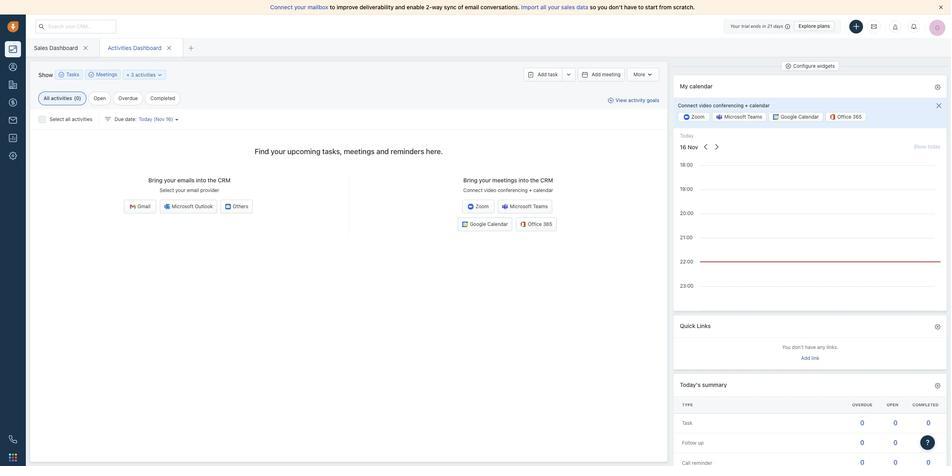 Task type: describe. For each thing, give the bounding box(es) containing it.
up
[[698, 440, 704, 446]]

deliverability
[[360, 4, 394, 10]]

configure widgets button
[[781, 61, 840, 71]]

0 vertical spatial all
[[540, 4, 546, 10]]

view activity goals
[[616, 97, 659, 104]]

calendar for the top microsoft teams button
[[799, 114, 819, 120]]

20:00
[[680, 210, 694, 216]]

activities for 3
[[135, 72, 156, 78]]

+ inside bring your meetings into the crm connect video conferencing + calendar
[[529, 187, 532, 193]]

sales
[[561, 4, 575, 10]]

add task button
[[524, 68, 562, 82]]

google calendar for the top microsoft teams button
[[781, 114, 819, 120]]

email image
[[871, 23, 877, 30]]

explore plans link
[[794, 21, 835, 31]]

you don't have any links.
[[782, 345, 839, 351]]

all activities ( 0 )
[[44, 95, 81, 101]]

email inside bring your emails into the crm select your email provider
[[187, 187, 199, 193]]

follow
[[682, 440, 697, 446]]

sales
[[34, 44, 48, 51]]

2 horizontal spatial microsoft
[[724, 114, 746, 120]]

3
[[131, 72, 134, 78]]

18:00
[[680, 162, 693, 168]]

others button
[[221, 200, 253, 214]]

follow up
[[682, 440, 704, 446]]

google calendar button for microsoft teams button to the left
[[458, 218, 512, 231]]

outlook
[[195, 204, 213, 210]]

completed for overdue
[[150, 95, 175, 101]]

today's
[[680, 381, 701, 388]]

meetings inside bring your meetings into the crm connect video conferencing + calendar
[[492, 177, 517, 184]]

1 horizontal spatial overdue
[[852, 402, 873, 407]]

1 horizontal spatial video
[[699, 102, 712, 109]]

19:00
[[680, 186, 693, 192]]

days
[[774, 23, 783, 29]]

add for add link
[[801, 355, 810, 361]]

sales dashboard
[[34, 44, 78, 51]]

more
[[634, 71, 645, 78]]

import
[[521, 4, 539, 10]]

google for the top microsoft teams button
[[781, 114, 797, 120]]

microsoft teams for the top microsoft teams button's the google calendar "button"
[[724, 114, 762, 120]]

tasks,
[[322, 147, 342, 156]]

0 horizontal spatial have
[[624, 4, 637, 10]]

office 365 for the top microsoft teams button
[[838, 114, 862, 120]]

meetings
[[96, 72, 117, 78]]

explore plans
[[799, 23, 830, 29]]

0 vertical spatial meetings
[[344, 147, 375, 156]]

start
[[645, 4, 658, 10]]

add link
[[801, 355, 820, 361]]

0 vertical spatial select
[[50, 116, 64, 122]]

0 horizontal spatial nov
[[155, 116, 164, 122]]

trial
[[741, 23, 750, 29]]

type
[[682, 402, 693, 407]]

bring your emails into the crm select your email provider
[[148, 177, 231, 193]]

all
[[44, 95, 50, 101]]

0 horizontal spatial open
[[94, 95, 106, 101]]

the for meetings
[[530, 177, 539, 184]]

connect your mailbox to improve deliverability and enable 2-way sync of email conversations. import all your sales data so you don't have to start from scratch.
[[270, 4, 695, 10]]

others
[[233, 204, 248, 210]]

365 for the top microsoft teams button
[[853, 114, 862, 120]]

add for add task
[[538, 71, 547, 78]]

0 vertical spatial (
[[74, 95, 76, 101]]

configure widgets
[[793, 63, 835, 69]]

of
[[458, 4, 463, 10]]

+ 3 activities
[[126, 72, 156, 78]]

1 horizontal spatial and
[[395, 4, 405, 10]]

find your upcoming tasks, meetings and reminders here.
[[255, 147, 443, 156]]

0 vertical spatial microsoft teams button
[[712, 112, 767, 122]]

1 horizontal spatial don't
[[792, 345, 804, 351]]

my calendar
[[680, 83, 713, 89]]

due
[[115, 116, 124, 122]]

your for bring your emails into the crm select your email provider
[[164, 177, 176, 184]]

zoom for microsoft teams button to the left
[[476, 204, 489, 210]]

1 horizontal spatial open
[[887, 402, 898, 407]]

plans
[[818, 23, 830, 29]]

phone element
[[5, 432, 21, 448]]

any
[[817, 345, 825, 351]]

+ inside button
[[126, 72, 130, 78]]

0 horizontal spatial and
[[376, 147, 389, 156]]

activities
[[108, 44, 132, 51]]

you
[[598, 4, 607, 10]]

widgets
[[817, 63, 835, 69]]

2 horizontal spatial +
[[745, 102, 748, 109]]

microsoft outlook
[[172, 204, 213, 210]]

1 horizontal spatial conferencing
[[713, 102, 744, 109]]

calendar inside bring your meetings into the crm connect video conferencing + calendar
[[533, 187, 553, 193]]

way
[[432, 4, 443, 10]]

summary
[[702, 381, 727, 388]]

23:00
[[680, 283, 694, 289]]

enable
[[407, 4, 425, 10]]

reminder
[[692, 460, 712, 466]]

dashboard for sales dashboard
[[49, 44, 78, 51]]

your
[[730, 23, 740, 29]]

office 365 button for the google calendar "button" corresponding to microsoft teams button to the left
[[516, 218, 557, 231]]

activity
[[628, 97, 646, 104]]

zoom for the top microsoft teams button
[[691, 114, 705, 120]]

activities dashboard
[[108, 44, 162, 51]]

0 horizontal spatial overdue
[[118, 95, 138, 101]]

) for today ( nov 16 )
[[171, 116, 173, 122]]

1 horizontal spatial email
[[465, 4, 479, 10]]

1 to from the left
[[330, 4, 335, 10]]

view
[[616, 97, 627, 104]]

1 vertical spatial calendar
[[750, 102, 770, 109]]

emails
[[177, 177, 195, 184]]

2-
[[426, 4, 432, 10]]

quick
[[680, 323, 695, 330]]

add meeting button
[[578, 68, 625, 82]]

21
[[767, 23, 772, 29]]

calendar for microsoft teams button to the left
[[488, 221, 508, 227]]

connect your mailbox link
[[270, 4, 330, 10]]

+ 3 activities button
[[123, 70, 166, 80]]

connect video conferencing + calendar
[[678, 102, 770, 109]]

office 365 button for the top microsoft teams button's the google calendar "button"
[[825, 112, 866, 122]]

conferencing inside bring your meetings into the crm connect video conferencing + calendar
[[498, 187, 528, 193]]

freshworks switcher image
[[9, 454, 17, 462]]

office 365 for microsoft teams button to the left
[[528, 221, 552, 227]]

reminders
[[391, 147, 424, 156]]

add for add meeting
[[592, 71, 601, 78]]

gmail button
[[124, 200, 156, 214]]

21:00
[[680, 234, 693, 240]]

16 nov
[[680, 144, 698, 150]]

call reminder
[[682, 460, 712, 466]]

conversations.
[[481, 4, 520, 10]]

google for microsoft teams button to the left
[[470, 221, 486, 227]]

phone image
[[9, 436, 17, 444]]

so
[[590, 4, 596, 10]]

links.
[[827, 345, 839, 351]]

zoom button for the top microsoft teams button
[[678, 112, 710, 122]]

Search your CRM... text field
[[36, 20, 116, 33]]

scratch.
[[673, 4, 695, 10]]



Task type: vqa. For each thing, say whether or not it's contained in the screenshot.
the right 16
yes



Task type: locate. For each thing, give the bounding box(es) containing it.
microsoft teams button down connect video conferencing + calendar
[[712, 112, 767, 122]]

1 crm from the left
[[218, 177, 231, 184]]

improve
[[337, 4, 358, 10]]

1 horizontal spatial calendar
[[799, 114, 819, 120]]

0 vertical spatial video
[[699, 102, 712, 109]]

2 bring from the left
[[463, 177, 478, 184]]

1 horizontal spatial office 365 button
[[825, 112, 866, 122]]

select down all activities ( 0 ) at the top left
[[50, 116, 64, 122]]

crm
[[218, 177, 231, 184], [540, 177, 553, 184]]

1 vertical spatial office 365
[[528, 221, 552, 227]]

0 horizontal spatial email
[[187, 187, 199, 193]]

crm for bring your meetings into the crm
[[540, 177, 553, 184]]

all right the import
[[540, 4, 546, 10]]

2 horizontal spatial add
[[801, 355, 810, 361]]

google calendar
[[781, 114, 819, 120], [470, 221, 508, 227]]

1 horizontal spatial meetings
[[492, 177, 517, 184]]

1 vertical spatial email
[[187, 187, 199, 193]]

0 horizontal spatial add
[[538, 71, 547, 78]]

completed for open
[[913, 402, 939, 407]]

close image
[[939, 5, 943, 9]]

0 horizontal spatial calendar
[[488, 221, 508, 227]]

call
[[682, 460, 691, 466]]

1 vertical spatial meetings
[[492, 177, 517, 184]]

1 horizontal spatial select
[[160, 187, 174, 193]]

2 vertical spatial +
[[529, 187, 532, 193]]

1 vertical spatial 16
[[680, 144, 686, 150]]

in
[[762, 23, 766, 29]]

1 vertical spatial open
[[887, 402, 898, 407]]

microsoft down bring your meetings into the crm connect video conferencing + calendar
[[510, 204, 532, 210]]

configure
[[793, 63, 816, 69]]

0 vertical spatial teams
[[748, 114, 762, 120]]

zoom down connect video conferencing + calendar
[[691, 114, 705, 120]]

google calendar button for the top microsoft teams button
[[769, 112, 823, 122]]

connect
[[270, 4, 293, 10], [678, 102, 698, 109], [463, 187, 483, 193]]

your for find your upcoming tasks, meetings and reminders here.
[[271, 147, 286, 156]]

0 vertical spatial google
[[781, 114, 797, 120]]

1 vertical spatial +
[[745, 102, 748, 109]]

crm inside bring your emails into the crm select your email provider
[[218, 177, 231, 184]]

0 vertical spatial )
[[79, 95, 81, 101]]

microsoft teams for the google calendar "button" corresponding to microsoft teams button to the left
[[510, 204, 548, 210]]

sync
[[444, 4, 457, 10]]

1 vertical spatial have
[[805, 345, 816, 351]]

calendar
[[799, 114, 819, 120], [488, 221, 508, 227]]

0 horizontal spatial office
[[528, 221, 542, 227]]

1 vertical spatial google calendar button
[[458, 218, 512, 231]]

into inside bring your emails into the crm select your email provider
[[196, 177, 206, 184]]

) for all activities ( 0 )
[[79, 95, 81, 101]]

teams down connect video conferencing + calendar
[[748, 114, 762, 120]]

teams
[[748, 114, 762, 120], [533, 204, 548, 210]]

bring inside bring your meetings into the crm connect video conferencing + calendar
[[463, 177, 478, 184]]

nov up 18:00
[[688, 144, 698, 150]]

0 horizontal spatial today
[[139, 116, 152, 122]]

office for office 365 button related to the top microsoft teams button's the google calendar "button"
[[838, 114, 851, 120]]

my
[[680, 83, 688, 89]]

calendar
[[690, 83, 713, 89], [750, 102, 770, 109], [533, 187, 553, 193]]

connect inside bring your meetings into the crm connect video conferencing + calendar
[[463, 187, 483, 193]]

into for emails
[[196, 177, 206, 184]]

1 horizontal spatial dashboard
[[133, 44, 162, 51]]

have left start
[[624, 4, 637, 10]]

due date:
[[115, 116, 137, 122]]

your inside bring your meetings into the crm connect video conferencing + calendar
[[479, 177, 491, 184]]

0 vertical spatial microsoft teams
[[724, 114, 762, 120]]

0 horizontal spatial the
[[208, 177, 216, 184]]

import all your sales data link
[[521, 4, 590, 10]]

activities inside + 3 activities link
[[135, 72, 156, 78]]

the inside bring your emails into the crm select your email provider
[[208, 177, 216, 184]]

microsoft for bring your meetings into the crm
[[510, 204, 532, 210]]

here.
[[426, 147, 443, 156]]

1 vertical spatial microsoft teams button
[[498, 200, 552, 214]]

+
[[126, 72, 130, 78], [745, 102, 748, 109], [529, 187, 532, 193]]

office for office 365 button associated with the google calendar "button" corresponding to microsoft teams button to the left
[[528, 221, 542, 227]]

today ( nov 16 )
[[139, 116, 173, 122]]

gmail
[[138, 204, 150, 210]]

quick links
[[680, 323, 711, 330]]

1 vertical spatial nov
[[688, 144, 698, 150]]

provider
[[200, 187, 219, 193]]

1 vertical spatial zoom button
[[462, 200, 495, 214]]

1 horizontal spatial the
[[530, 177, 539, 184]]

and left enable
[[395, 4, 405, 10]]

your for connect your mailbox to improve deliverability and enable 2-way sync of email conversations. import all your sales data so you don't have to start from scratch.
[[294, 4, 306, 10]]

add inside button
[[538, 71, 547, 78]]

zoom button up 16 nov
[[678, 112, 710, 122]]

activities right "3"
[[135, 72, 156, 78]]

today for today
[[680, 133, 694, 139]]

have
[[624, 4, 637, 10], [805, 345, 816, 351]]

)
[[79, 95, 81, 101], [171, 116, 173, 122]]

dashboard up + 3 activities link
[[133, 44, 162, 51]]

conferencing
[[713, 102, 744, 109], [498, 187, 528, 193]]

2 vertical spatial calendar
[[533, 187, 553, 193]]

activities for all
[[72, 116, 92, 122]]

data
[[577, 4, 588, 10]]

google calendar for microsoft teams button to the left
[[470, 221, 508, 227]]

add task
[[538, 71, 558, 78]]

1 vertical spatial teams
[[533, 204, 548, 210]]

the inside bring your meetings into the crm connect video conferencing + calendar
[[530, 177, 539, 184]]

connect for connect video conferencing + calendar
[[678, 102, 698, 109]]

email
[[465, 4, 479, 10], [187, 187, 199, 193]]

select inside bring your emails into the crm select your email provider
[[160, 187, 174, 193]]

select all activities
[[50, 116, 92, 122]]

0 horizontal spatial microsoft teams button
[[498, 200, 552, 214]]

microsoft for bring your emails into the crm
[[172, 204, 194, 210]]

0 vertical spatial today
[[139, 116, 152, 122]]

dashboard for activities dashboard
[[133, 44, 162, 51]]

1 horizontal spatial have
[[805, 345, 816, 351]]

1 vertical spatial conferencing
[[498, 187, 528, 193]]

email right of
[[465, 4, 479, 10]]

0 vertical spatial nov
[[155, 116, 164, 122]]

16 up 18:00
[[680, 144, 686, 150]]

bring for bring your meetings into the crm
[[463, 177, 478, 184]]

1 vertical spatial and
[[376, 147, 389, 156]]

connect for connect your mailbox to improve deliverability and enable 2-way sync of email conversations. import all your sales data so you don't have to start from scratch.
[[270, 4, 293, 10]]

2 crm from the left
[[540, 177, 553, 184]]

2 the from the left
[[530, 177, 539, 184]]

1 horizontal spatial google calendar button
[[769, 112, 823, 122]]

0 vertical spatial office
[[838, 114, 851, 120]]

0 horizontal spatial zoom
[[476, 204, 489, 210]]

microsoft teams button
[[712, 112, 767, 122], [498, 200, 552, 214]]

16 right date:
[[166, 116, 171, 122]]

1 horizontal spatial bring
[[463, 177, 478, 184]]

1 bring from the left
[[148, 177, 163, 184]]

to left start
[[638, 4, 644, 10]]

email down emails
[[187, 187, 199, 193]]

1 horizontal spatial into
[[519, 177, 529, 184]]

0 horizontal spatial connect
[[270, 4, 293, 10]]

have up add link at the right bottom
[[805, 345, 816, 351]]

bring your meetings into the crm connect video conferencing + calendar
[[463, 177, 553, 193]]

overdue
[[118, 95, 138, 101], [852, 402, 873, 407]]

add left task
[[538, 71, 547, 78]]

1 vertical spatial activities
[[51, 95, 72, 101]]

teams down bring your meetings into the crm connect video conferencing + calendar
[[533, 204, 548, 210]]

crm inside bring your meetings into the crm connect video conferencing + calendar
[[540, 177, 553, 184]]

open
[[94, 95, 106, 101], [887, 402, 898, 407]]

1 vertical spatial completed
[[913, 402, 939, 407]]

0 vertical spatial calendar
[[799, 114, 819, 120]]

zoom button down bring your meetings into the crm connect video conferencing + calendar
[[462, 200, 495, 214]]

365 for microsoft teams button to the left
[[543, 221, 552, 227]]

all
[[540, 4, 546, 10], [65, 116, 71, 122]]

video inside bring your meetings into the crm connect video conferencing + calendar
[[484, 187, 496, 193]]

add link link
[[801, 355, 820, 363]]

microsoft down connect video conferencing + calendar
[[724, 114, 746, 120]]

from
[[659, 4, 672, 10]]

1 vertical spatial )
[[171, 116, 173, 122]]

meeting
[[602, 71, 621, 78]]

into inside bring your meetings into the crm connect video conferencing + calendar
[[519, 177, 529, 184]]

0 vertical spatial zoom button
[[678, 112, 710, 122]]

nov right date:
[[155, 116, 164, 122]]

today
[[139, 116, 152, 122], [680, 133, 694, 139]]

0 vertical spatial calendar
[[690, 83, 713, 89]]

select up the "microsoft outlook" "button"
[[160, 187, 174, 193]]

microsoft
[[724, 114, 746, 120], [172, 204, 194, 210], [510, 204, 532, 210]]

1 horizontal spatial 365
[[853, 114, 862, 120]]

1 vertical spatial overdue
[[852, 402, 873, 407]]

0 vertical spatial open
[[94, 95, 106, 101]]

activities
[[135, 72, 156, 78], [51, 95, 72, 101], [72, 116, 92, 122]]

mailbox
[[308, 4, 328, 10]]

add left link
[[801, 355, 810, 361]]

and left 'reminders'
[[376, 147, 389, 156]]

microsoft left outlook
[[172, 204, 194, 210]]

0 vertical spatial email
[[465, 4, 479, 10]]

you
[[782, 345, 791, 351]]

1 vertical spatial zoom
[[476, 204, 489, 210]]

0 horizontal spatial video
[[484, 187, 496, 193]]

0 horizontal spatial all
[[65, 116, 71, 122]]

0 horizontal spatial 16
[[166, 116, 171, 122]]

2 dashboard from the left
[[133, 44, 162, 51]]

into for meetings
[[519, 177, 529, 184]]

today right date:
[[139, 116, 152, 122]]

the for emails
[[208, 177, 216, 184]]

task
[[548, 71, 558, 78]]

office 365 button
[[825, 112, 866, 122], [516, 218, 557, 231]]

1 vertical spatial all
[[65, 116, 71, 122]]

task
[[682, 420, 692, 426]]

zoom button
[[678, 112, 710, 122], [462, 200, 495, 214]]

0 horizontal spatial (
[[74, 95, 76, 101]]

0 horizontal spatial office 365
[[528, 221, 552, 227]]

2 into from the left
[[519, 177, 529, 184]]

microsoft teams down bring your meetings into the crm connect video conferencing + calendar
[[510, 204, 548, 210]]

links
[[697, 323, 711, 330]]

your trial ends in 21 days
[[730, 23, 783, 29]]

1 horizontal spatial connect
[[463, 187, 483, 193]]

0 horizontal spatial don't
[[609, 4, 623, 10]]

1 horizontal spatial all
[[540, 4, 546, 10]]

2 vertical spatial connect
[[463, 187, 483, 193]]

today for today ( nov 16 )
[[139, 116, 152, 122]]

ends
[[751, 23, 761, 29]]

microsoft inside "button"
[[172, 204, 194, 210]]

0 horizontal spatial google
[[470, 221, 486, 227]]

crm for bring your emails into the crm
[[218, 177, 231, 184]]

nov
[[155, 116, 164, 122], [688, 144, 698, 150]]

bring for bring your emails into the crm
[[148, 177, 163, 184]]

1 horizontal spatial google calendar
[[781, 114, 819, 120]]

all down all activities ( 0 ) at the top left
[[65, 116, 71, 122]]

microsoft teams
[[724, 114, 762, 120], [510, 204, 548, 210]]

0 vertical spatial +
[[126, 72, 130, 78]]

0 horizontal spatial microsoft teams
[[510, 204, 548, 210]]

1 horizontal spatial )
[[171, 116, 173, 122]]

1 horizontal spatial add
[[592, 71, 601, 78]]

0 vertical spatial 365
[[853, 114, 862, 120]]

microsoft outlook button
[[160, 200, 217, 214]]

1 dashboard from the left
[[49, 44, 78, 51]]

1 horizontal spatial crm
[[540, 177, 553, 184]]

1 horizontal spatial 16
[[680, 144, 686, 150]]

tasks
[[66, 72, 79, 78]]

activities right all
[[51, 95, 72, 101]]

your for bring your meetings into the crm connect video conferencing + calendar
[[479, 177, 491, 184]]

link
[[812, 355, 820, 361]]

1 horizontal spatial microsoft teams button
[[712, 112, 767, 122]]

0 horizontal spatial select
[[50, 116, 64, 122]]

( right date:
[[154, 116, 155, 122]]

( up select all activities
[[74, 95, 76, 101]]

microsoft teams down connect video conferencing + calendar
[[724, 114, 762, 120]]

0 link
[[860, 419, 865, 427], [894, 419, 898, 427], [927, 419, 931, 427], [860, 439, 865, 447], [894, 439, 898, 447], [927, 439, 931, 447]]

add meeting
[[592, 71, 621, 78]]

don't
[[609, 4, 623, 10], [792, 345, 804, 351]]

2 horizontal spatial calendar
[[750, 102, 770, 109]]

upcoming
[[287, 147, 321, 156]]

0 vertical spatial completed
[[150, 95, 175, 101]]

goals
[[647, 97, 659, 104]]

dashboard right sales
[[49, 44, 78, 51]]

2 horizontal spatial connect
[[678, 102, 698, 109]]

1 vertical spatial today
[[680, 133, 694, 139]]

activities down all activities ( 0 ) at the top left
[[72, 116, 92, 122]]

bring inside bring your emails into the crm select your email provider
[[148, 177, 163, 184]]

2 to from the left
[[638, 4, 644, 10]]

office
[[838, 114, 851, 120], [528, 221, 542, 227]]

add left meeting on the top
[[592, 71, 601, 78]]

0 vertical spatial 16
[[166, 116, 171, 122]]

1 horizontal spatial office
[[838, 114, 851, 120]]

1 the from the left
[[208, 177, 216, 184]]

1 vertical spatial (
[[154, 116, 155, 122]]

teams for microsoft teams button to the left
[[533, 204, 548, 210]]

date:
[[125, 116, 137, 122]]

0 horizontal spatial crm
[[218, 177, 231, 184]]

0 horizontal spatial meetings
[[344, 147, 375, 156]]

0 horizontal spatial bring
[[148, 177, 163, 184]]

teams for the top microsoft teams button
[[748, 114, 762, 120]]

show
[[38, 71, 53, 78]]

22:00
[[680, 259, 693, 265]]

google calendar button
[[769, 112, 823, 122], [458, 218, 512, 231]]

bring
[[148, 177, 163, 184], [463, 177, 478, 184]]

1 horizontal spatial nov
[[688, 144, 698, 150]]

add inside 'link'
[[801, 355, 810, 361]]

to right mailbox
[[330, 4, 335, 10]]

add
[[538, 71, 547, 78], [592, 71, 601, 78], [801, 355, 810, 361]]

zoom button for microsoft teams button to the left
[[462, 200, 495, 214]]

explore
[[799, 23, 816, 29]]

zoom down bring your meetings into the crm connect video conferencing + calendar
[[476, 204, 489, 210]]

microsoft teams button down bring your meetings into the crm connect video conferencing + calendar
[[498, 200, 552, 214]]

today up 16 nov
[[680, 133, 694, 139]]

1 vertical spatial calendar
[[488, 221, 508, 227]]

down image
[[157, 72, 163, 78]]

view activity goals link
[[608, 97, 659, 104]]

1 into from the left
[[196, 177, 206, 184]]

+ 3 activities link
[[126, 71, 163, 79]]

0 vertical spatial don't
[[609, 4, 623, 10]]

1 horizontal spatial calendar
[[690, 83, 713, 89]]

today's summary
[[680, 381, 727, 388]]

add inside button
[[592, 71, 601, 78]]



